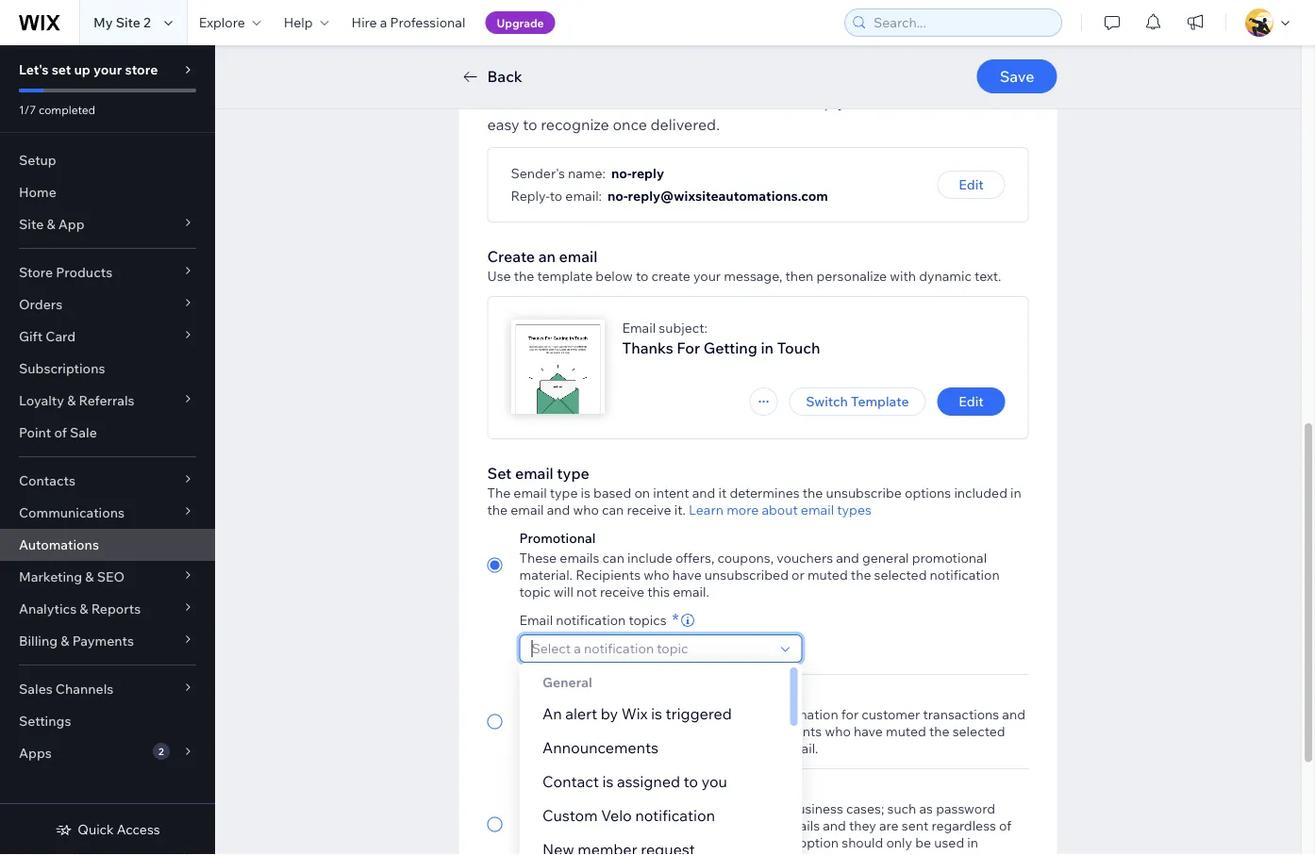 Task type: locate. For each thing, give the bounding box(es) containing it.
receive inside business critical these emails should be sent only for critical business cases; such as password reset. recipients are unable to mute these emails and they are sent regardless of the recipient's consent to receive emails. this option should only be used in extreme cases as it may expose you to legal litigation when used inappropriately.
[[677, 835, 722, 852]]

dynamic
[[919, 268, 972, 284]]

save button
[[977, 59, 1057, 93]]

you down emails. at right bottom
[[715, 852, 737, 856]]

1 these from the top
[[519, 550, 557, 567]]

not
[[577, 584, 597, 601], [686, 741, 706, 757]]

notification inside list box
[[635, 807, 715, 826]]

provide
[[603, 707, 649, 723]]

0 vertical spatial edit
[[959, 176, 984, 193]]

as left password on the bottom
[[919, 801, 933, 818]]

more
[[727, 502, 759, 518]]

used up inappropriately.
[[934, 835, 964, 852]]

0 horizontal spatial a
[[380, 14, 387, 31]]

of inside business critical these emails should be sent only for critical business cases; such as password reset. recipients are unable to mute these emails and they are sent regardless of the recipient's consent to receive emails. this option should only be used in extreme cases as it may expose you to legal litigation when used inappropriately.
[[999, 818, 1012, 835]]

legal
[[756, 852, 785, 856]]

emails down promotional
[[560, 550, 600, 567]]

reply-
[[810, 92, 850, 111]]

it inside business critical these emails should be sent only for critical business cases; such as password reset. recipients are unable to mute these emails and they are sent regardless of the recipient's consent to receive emails. this option should only be used in extreme cases as it may expose you to legal litigation when used inappropriately.
[[627, 852, 636, 856]]

business inside business critical these emails should be sent only for critical business cases; such as password reset. recipients are unable to mute these emails and they are sent regardless of the recipient's consent to receive emails. this option should only be used in extreme cases as it may expose you to legal litigation when used inappropriately.
[[519, 781, 575, 798]]

1 horizontal spatial not
[[686, 741, 706, 757]]

a inside the 'sender details give this automated email a sender name and reply-to email address so it's easy to recognize once delivered.'
[[674, 92, 682, 111]]

the inside business transactional these emails provide essential business information for customer transactions and activities; such as order confirmations. recipients who have muted the selected email notification topic will not receive this email.
[[929, 724, 950, 740]]

1 horizontal spatial 2
[[158, 746, 164, 758]]

to right below
[[636, 268, 649, 284]]

receive inside business transactional these emails provide essential business information for customer transactions and activities; such as order confirmations. recipients who have muted the selected email notification topic will not receive this email.
[[709, 741, 754, 757]]

as down "provide"
[[613, 724, 627, 740]]

will down material.
[[554, 584, 574, 601]]

&
[[47, 216, 55, 233], [67, 393, 76, 409], [85, 569, 94, 585], [80, 601, 88, 618], [61, 633, 69, 650]]

cases
[[573, 852, 608, 856]]

1 vertical spatial of
[[999, 818, 1012, 835]]

coupons,
[[718, 550, 774, 567]]

selected inside the promotional these emails can include offers, coupons, vouchers and general promotional material. recipients who have unsubscribed or muted the selected notification topic will not receive this email.
[[874, 567, 927, 584]]

personalize
[[817, 268, 887, 284]]

subject:
[[659, 320, 708, 336]]

in
[[761, 339, 774, 358], [1011, 485, 1022, 501], [967, 835, 978, 852]]

type inside 'the email type is based on intent and it determines the unsubscribe options included in the email and who can receive it.'
[[550, 485, 578, 501]]

the down transactions
[[929, 724, 950, 740]]

receive inside 'the email type is based on intent and it determines the unsubscribe options included in the email and who can receive it.'
[[627, 502, 671, 518]]

and inside the 'sender details give this automated email a sender name and reply-to email address so it's easy to recognize once delivered.'
[[780, 92, 807, 111]]

products
[[56, 264, 112, 281]]

are right they
[[879, 818, 899, 835]]

1 horizontal spatial this
[[647, 584, 670, 601]]

1 vertical spatial used
[[882, 852, 912, 856]]

no-
[[611, 165, 632, 182], [608, 188, 628, 204]]

1 horizontal spatial critical
[[745, 801, 786, 818]]

list box
[[519, 663, 802, 856]]

help button
[[272, 0, 340, 45]]

1 horizontal spatial of
[[999, 818, 1012, 835]]

1 horizontal spatial have
[[854, 724, 883, 740]]

receive up the expose
[[677, 835, 722, 852]]

the inside create an email use the template below to create your message, then personalize with dynamic text.
[[514, 268, 534, 284]]

based
[[594, 485, 631, 501]]

have down customer
[[854, 724, 883, 740]]

0 horizontal spatial 2
[[143, 14, 151, 31]]

my site 2
[[93, 14, 151, 31]]

these for business transactional
[[519, 707, 557, 723]]

2 edit button from the top
[[937, 388, 1005, 416]]

0 vertical spatial is
[[581, 485, 591, 501]]

regardless
[[932, 818, 996, 835]]

3 these from the top
[[519, 801, 557, 818]]

no- right the name: on the left top of page
[[611, 165, 632, 182]]

0 vertical spatial critical
[[578, 781, 620, 798]]

who inside 'the email type is based on intent and it determines the unsubscribe options included in the email and who can receive it.'
[[573, 502, 599, 518]]

type for set email type
[[557, 464, 589, 483]]

1 vertical spatial topic
[[628, 741, 660, 757]]

1 horizontal spatial only
[[886, 835, 912, 852]]

such down "provide"
[[581, 724, 610, 740]]

1 vertical spatial be
[[915, 835, 931, 852]]

notification
[[930, 567, 1000, 584], [556, 612, 626, 629], [556, 741, 626, 757], [635, 807, 715, 826]]

are up consent
[[625, 818, 644, 835]]

0 vertical spatial as
[[613, 724, 627, 740]]

store products button
[[0, 257, 215, 289]]

& right loyalty
[[67, 393, 76, 409]]

who down information on the bottom right of page
[[825, 724, 851, 740]]

in left 'touch'
[[761, 339, 774, 358]]

1 vertical spatial email.
[[782, 741, 819, 757]]

notification up the expose
[[635, 807, 715, 826]]

should down contact is assigned to you
[[603, 801, 644, 818]]

not up email notification topics * at the bottom of the page
[[577, 584, 597, 601]]

1 horizontal spatial used
[[934, 835, 964, 852]]

1 vertical spatial for
[[725, 801, 742, 818]]

business inside business transactional these emails provide essential business information for customer transactions and activities; such as order confirmations. recipients who have muted the selected email notification topic will not receive this email.
[[519, 687, 575, 703]]

it up learn
[[718, 485, 727, 501]]

selected down transactions
[[953, 724, 1005, 740]]

1 horizontal spatial muted
[[886, 724, 926, 740]]

these
[[519, 550, 557, 567], [519, 707, 557, 723], [519, 801, 557, 818]]

0 horizontal spatial in
[[761, 339, 774, 358]]

sent left regardless
[[902, 818, 929, 835]]

inappropriately.
[[915, 852, 1011, 856]]

0 horizontal spatial such
[[581, 724, 610, 740]]

0 vertical spatial your
[[93, 61, 122, 78]]

used right the when
[[882, 852, 912, 856]]

0 horizontal spatial selected
[[874, 567, 927, 584]]

reply
[[632, 165, 664, 182]]

muted
[[808, 567, 848, 584], [886, 724, 926, 740]]

sent
[[666, 801, 693, 818], [902, 818, 929, 835]]

email. up *
[[673, 584, 709, 601]]

0 vertical spatial selected
[[874, 567, 927, 584]]

edit button right template
[[937, 388, 1005, 416]]

2 vertical spatial who
[[825, 724, 851, 740]]

2 horizontal spatial who
[[825, 724, 851, 740]]

1 horizontal spatial for
[[841, 707, 859, 723]]

0 vertical spatial email
[[622, 320, 656, 336]]

for inside business critical these emails should be sent only for critical business cases; such as password reset. recipients are unable to mute these emails and they are sent regardless of the recipient's consent to receive emails. this option should only be used in extreme cases as it may expose you to legal litigation when used inappropriately.
[[725, 801, 742, 818]]

muted inside the promotional these emails can include offers, coupons, vouchers and general promotional material. recipients who have unsubscribed or muted the selected notification topic will not receive this email.
[[808, 567, 848, 584]]

0 horizontal spatial is
[[581, 485, 591, 501]]

0 vertical spatial can
[[602, 502, 624, 518]]

1 horizontal spatial is
[[602, 773, 613, 792]]

of
[[54, 425, 67, 441], [999, 818, 1012, 835]]

and up option
[[823, 818, 846, 835]]

sender's
[[511, 165, 565, 182]]

confirmations.
[[666, 724, 754, 740]]

this up topics
[[647, 584, 670, 601]]

it down consent
[[627, 852, 636, 856]]

2 vertical spatial in
[[967, 835, 978, 852]]

only
[[696, 801, 722, 818], [886, 835, 912, 852]]

1 vertical spatial can
[[603, 550, 625, 567]]

recipients inside business transactional these emails provide essential business information for customer transactions and activities; such as order confirmations. recipients who have muted the selected email notification topic will not receive this email.
[[757, 724, 822, 740]]

give
[[487, 92, 519, 111]]

to inside create an email use the template below to create your message, then personalize with dynamic text.
[[636, 268, 649, 284]]

2 these from the top
[[519, 707, 557, 723]]

0 vertical spatial who
[[573, 502, 599, 518]]

1 vertical spatial edit button
[[937, 388, 1005, 416]]

0 horizontal spatial this
[[523, 92, 549, 111]]

have inside the promotional these emails can include offers, coupons, vouchers and general promotional material. recipients who have unsubscribed or muted the selected notification topic will not receive this email.
[[673, 567, 702, 584]]

for inside business transactional these emails provide essential business information for customer transactions and activities; such as order confirmations. recipients who have muted the selected email notification topic will not receive this email.
[[841, 707, 859, 723]]

1 horizontal spatial in
[[967, 835, 978, 852]]

2 horizontal spatial is
[[651, 705, 662, 724]]

to down emails. at right bottom
[[740, 852, 753, 856]]

who for transactional
[[825, 724, 851, 740]]

password
[[936, 801, 995, 818]]

2
[[143, 14, 151, 31], [158, 746, 164, 758]]

selected down general
[[874, 567, 927, 584]]

1 vertical spatial only
[[886, 835, 912, 852]]

0 horizontal spatial are
[[625, 818, 644, 835]]

email inside email subject: thanks for getting in touch
[[622, 320, 656, 336]]

use
[[487, 268, 511, 284]]

these for business critical
[[519, 801, 557, 818]]

2 horizontal spatial in
[[1011, 485, 1022, 501]]

1 vertical spatial it
[[627, 852, 636, 856]]

for left customer
[[841, 707, 859, 723]]

be up unable
[[647, 801, 663, 818]]

2 business from the top
[[519, 781, 575, 798]]

topic inside the promotional these emails can include offers, coupons, vouchers and general promotional material. recipients who have unsubscribed or muted the selected notification topic will not receive this email.
[[519, 584, 551, 601]]

automations
[[19, 537, 99, 553]]

1 vertical spatial as
[[919, 801, 933, 818]]

0 vertical spatial of
[[54, 425, 67, 441]]

in right included
[[1011, 485, 1022, 501]]

& inside "dropdown button"
[[85, 569, 94, 585]]

can
[[602, 502, 624, 518], [603, 550, 625, 567]]

edit down so
[[959, 176, 984, 193]]

0 vertical spatial email.
[[673, 584, 709, 601]]

& left app
[[47, 216, 55, 233]]

sale
[[70, 425, 97, 441]]

learn
[[689, 502, 724, 518]]

1 horizontal spatial business
[[789, 801, 843, 818]]

& inside popup button
[[61, 633, 69, 650]]

business up custom
[[519, 781, 575, 798]]

email. inside business transactional these emails provide essential business information for customer transactions and activities; such as order confirmations. recipients who have muted the selected email notification topic will not receive this email.
[[782, 741, 819, 757]]

2 vertical spatial this
[[757, 741, 779, 757]]

1 vertical spatial not
[[686, 741, 706, 757]]

no- right email:
[[608, 188, 628, 204]]

1 horizontal spatial such
[[887, 801, 917, 818]]

these inside business transactional these emails provide essential business information for customer transactions and activities; such as order confirmations. recipients who have muted the selected email notification topic will not receive this email.
[[519, 707, 557, 723]]

who down include on the bottom of the page
[[644, 567, 670, 584]]

loyalty & referrals button
[[0, 385, 215, 417]]

email. down information on the bottom right of page
[[782, 741, 819, 757]]

0 vertical spatial muted
[[808, 567, 848, 584]]

gift card button
[[0, 321, 215, 353]]

0 vertical spatial only
[[696, 801, 722, 818]]

who inside business transactional these emails provide essential business information for customer transactions and activities; such as order confirmations. recipients who have muted the selected email notification topic will not receive this email.
[[825, 724, 851, 740]]

0 horizontal spatial email.
[[673, 584, 709, 601]]

getting
[[704, 339, 758, 358]]

are
[[625, 818, 644, 835], [879, 818, 899, 835]]

0 horizontal spatial not
[[577, 584, 597, 601]]

& for marketing
[[85, 569, 94, 585]]

1 vertical spatial selected
[[953, 724, 1005, 740]]

recipients up the recipient's
[[557, 818, 622, 835]]

point of sale
[[19, 425, 97, 441]]

critical up velo
[[578, 781, 620, 798]]

0 vertical spatial it
[[718, 485, 727, 501]]

2 vertical spatial these
[[519, 801, 557, 818]]

1 vertical spatial in
[[1011, 485, 1022, 501]]

preview image
[[511, 320, 605, 414]]

email inside business transactional these emails provide essential business information for customer transactions and activities; such as order confirmations. recipients who have muted the selected email notification topic will not receive this email.
[[519, 741, 553, 757]]

quick access
[[78, 822, 160, 838]]

1 vertical spatial have
[[854, 724, 883, 740]]

& left seo
[[85, 569, 94, 585]]

to down unable
[[662, 835, 674, 852]]

business for business critical these emails should be sent only for critical business cases; such as password reset. recipients are unable to mute these emails and they are sent regardless of the recipient's consent to receive emails. this option should only be used in extreme cases as it may expose you to legal litigation when used inappropriately.
[[519, 781, 575, 798]]

0 vertical spatial such
[[581, 724, 610, 740]]

& for billing
[[61, 633, 69, 650]]

receive down on
[[627, 502, 671, 518]]

you up mute
[[701, 773, 727, 792]]

such right 'cases;'
[[887, 801, 917, 818]]

2 down settings link
[[158, 746, 164, 758]]

intent
[[653, 485, 689, 501]]

edit right template
[[959, 393, 984, 410]]

gift
[[19, 328, 43, 345]]

for
[[677, 339, 700, 358]]

critical up these
[[745, 801, 786, 818]]

0 vertical spatial used
[[934, 835, 964, 852]]

receive down 'confirmations.'
[[709, 741, 754, 757]]

0 horizontal spatial for
[[725, 801, 742, 818]]

0 vertical spatial should
[[603, 801, 644, 818]]

email up thanks
[[622, 320, 656, 336]]

email for *
[[519, 612, 553, 629]]

and inside business critical these emails should be sent only for critical business cases; such as password reset. recipients are unable to mute these emails and they are sent regardless of the recipient's consent to receive emails. this option should only be used in extreme cases as it may expose you to legal litigation when used inappropriately.
[[823, 818, 846, 835]]

1 edit from the top
[[959, 176, 984, 193]]

explore
[[199, 14, 245, 31]]

sender
[[487, 70, 539, 89]]

1 horizontal spatial it
[[718, 485, 727, 501]]

& left reports
[[80, 601, 88, 618]]

of left sale
[[54, 425, 67, 441]]

by
[[600, 705, 618, 724]]

with
[[890, 268, 916, 284]]

business up option
[[789, 801, 843, 818]]

1 vertical spatial these
[[519, 707, 557, 723]]

can inside the promotional these emails can include offers, coupons, vouchers and general promotional material. recipients who have unsubscribed or muted the selected notification topic will not receive this email.
[[603, 550, 625, 567]]

transactional
[[578, 687, 659, 703]]

notification inside the promotional these emails can include offers, coupons, vouchers and general promotional material. recipients who have unsubscribed or muted the selected notification topic will not receive this email.
[[930, 567, 1000, 584]]

topic down order
[[628, 741, 660, 757]]

an
[[538, 247, 556, 266]]

site right my at the left top
[[116, 14, 140, 31]]

billing
[[19, 633, 58, 650]]

a up the delivered.
[[674, 92, 682, 111]]

the up learn more about email types
[[803, 485, 823, 501]]

the inside business critical these emails should be sent only for critical business cases; such as password reset. recipients are unable to mute these emails and they are sent regardless of the recipient's consent to receive emails. this option should only be used in extreme cases as it may expose you to legal litigation when used inappropriately.
[[519, 835, 540, 852]]

& inside dropdown button
[[47, 216, 55, 233]]

for for only
[[725, 801, 742, 818]]

topic down material.
[[519, 584, 551, 601]]

not inside business transactional these emails provide essential business information for customer transactions and activities; such as order confirmations. recipients who have muted the selected email notification topic will not receive this email.
[[686, 741, 706, 757]]

1 horizontal spatial are
[[879, 818, 899, 835]]

2 right my at the left top
[[143, 14, 151, 31]]

0 vertical spatial business
[[519, 687, 575, 703]]

1 horizontal spatial will
[[663, 741, 683, 757]]

your
[[93, 61, 122, 78], [693, 268, 721, 284]]

1 business from the top
[[519, 687, 575, 703]]

store
[[125, 61, 158, 78]]

this inside the promotional these emails can include offers, coupons, vouchers and general promotional material. recipients who have unsubscribed or muted the selected notification topic will not receive this email.
[[647, 584, 670, 601]]

thanks
[[622, 339, 673, 358]]

let's
[[19, 61, 49, 78]]

recipients
[[576, 567, 641, 584], [757, 724, 822, 740], [557, 818, 622, 835]]

and up promotional
[[547, 502, 570, 518]]

can left include on the bottom of the page
[[603, 550, 625, 567]]

1 horizontal spatial email
[[622, 320, 656, 336]]

business up an
[[519, 687, 575, 703]]

such inside business critical these emails should be sent only for critical business cases; such as password reset. recipients are unable to mute these emails and they are sent regardless of the recipient's consent to receive emails. this option should only be used in extreme cases as it may expose you to legal litigation when used inappropriately.
[[887, 801, 917, 818]]

this down sender
[[523, 92, 549, 111]]

edit for 2nd 'edit' button from the bottom
[[959, 176, 984, 193]]

to left email:
[[550, 188, 563, 204]]

recipients down information on the bottom right of page
[[757, 724, 822, 740]]

the email type is based on intent and it determines the unsubscribe options included in the email and who can receive it.
[[487, 485, 1022, 518]]

for up mute
[[725, 801, 742, 818]]

0 horizontal spatial site
[[19, 216, 44, 233]]

a right the hire
[[380, 14, 387, 31]]

0 horizontal spatial have
[[673, 567, 702, 584]]

marketing & seo
[[19, 569, 125, 585]]

can down based
[[602, 502, 624, 518]]

emails down contact
[[560, 801, 600, 818]]

these inside business critical these emails should be sent only for critical business cases; such as password reset. recipients are unable to mute these emails and they are sent regardless of the recipient's consent to receive emails. this option should only be used in extreme cases as it may expose you to legal litigation when used inappropriately.
[[519, 801, 557, 818]]

1 vertical spatial you
[[715, 852, 737, 856]]

type up promotional
[[557, 464, 589, 483]]

address
[[910, 92, 966, 111]]

2 edit from the top
[[959, 393, 984, 410]]

type down set email type
[[550, 485, 578, 501]]

will down order
[[663, 741, 683, 757]]

0 vertical spatial have
[[673, 567, 702, 584]]

app
[[58, 216, 85, 233]]

0 horizontal spatial business
[[710, 707, 764, 723]]

& right billing
[[61, 633, 69, 650]]

edit button
[[937, 171, 1005, 199], [937, 388, 1005, 416]]

1 vertical spatial such
[[887, 801, 917, 818]]

1 vertical spatial a
[[674, 92, 682, 111]]

have inside business transactional these emails provide essential business information for customer transactions and activities; such as order confirmations. recipients who have muted the selected email notification topic will not receive this email.
[[854, 724, 883, 740]]

your right up
[[93, 61, 122, 78]]

should
[[603, 801, 644, 818], [842, 835, 883, 852]]

muted inside business transactional these emails provide essential business information for customer transactions and activities; such as order confirmations. recipients who have muted the selected email notification topic will not receive this email.
[[886, 724, 926, 740]]

0 horizontal spatial sent
[[666, 801, 693, 818]]

0 vertical spatial topic
[[519, 584, 551, 601]]

1 horizontal spatial should
[[842, 835, 883, 852]]

sales
[[19, 681, 53, 698]]

business
[[710, 707, 764, 723], [789, 801, 843, 818]]

recipients down include on the bottom of the page
[[576, 567, 641, 584]]

1 horizontal spatial your
[[693, 268, 721, 284]]

this inside the 'sender details give this automated email a sender name and reply-to email address so it's easy to recognize once delivered.'
[[523, 92, 549, 111]]

email inside email notification topics *
[[519, 612, 553, 629]]

0 vertical spatial business
[[710, 707, 764, 723]]

notification down the alert
[[556, 741, 626, 757]]

recipients inside the promotional these emails can include offers, coupons, vouchers and general promotional material. recipients who have unsubscribed or muted the selected notification topic will not receive this email.
[[576, 567, 641, 584]]

the down general
[[851, 567, 871, 584]]

notification left topics
[[556, 612, 626, 629]]

is left based
[[581, 485, 591, 501]]

and up learn
[[692, 485, 716, 501]]

the down the create
[[514, 268, 534, 284]]

& for analytics
[[80, 601, 88, 618]]

0 vertical spatial edit button
[[937, 171, 1005, 199]]

it
[[718, 485, 727, 501], [627, 852, 636, 856]]

notification down promotional
[[930, 567, 1000, 584]]

and right name
[[780, 92, 807, 111]]

email down material.
[[519, 612, 553, 629]]

1 vertical spatial muted
[[886, 724, 926, 740]]

email for for
[[622, 320, 656, 336]]

0 vertical spatial recipients
[[576, 567, 641, 584]]

upgrade button
[[485, 11, 555, 34]]

1 vertical spatial business
[[789, 801, 843, 818]]

2 vertical spatial as
[[611, 852, 624, 856]]

sent up unable
[[666, 801, 693, 818]]

*
[[672, 609, 679, 630]]

email inside 'link'
[[801, 502, 834, 518]]

is right wix in the bottom of the page
[[651, 705, 662, 724]]

save
[[1000, 67, 1035, 86]]

your right create
[[693, 268, 721, 284]]

1 vertical spatial business
[[519, 781, 575, 798]]

1 horizontal spatial email.
[[782, 741, 819, 757]]

template
[[537, 268, 593, 284]]

site down the home
[[19, 216, 44, 233]]

0 horizontal spatial be
[[647, 801, 663, 818]]

the
[[514, 268, 534, 284], [803, 485, 823, 501], [487, 502, 508, 518], [851, 567, 871, 584], [929, 724, 950, 740], [519, 835, 540, 852]]

2 vertical spatial recipients
[[557, 818, 622, 835]]

in inside business critical these emails should be sent only for critical business cases; such as password reset. recipients are unable to mute these emails and they are sent regardless of the recipient's consent to receive emails. this option should only be used in extreme cases as it may expose you to legal litigation when used inappropriately.
[[967, 835, 978, 852]]

business up 'confirmations.'
[[710, 707, 764, 723]]

0 horizontal spatial topic
[[519, 584, 551, 601]]

such inside business transactional these emails provide essential business information for customer transactions and activities; such as order confirmations. recipients who have muted the selected email notification topic will not receive this email.
[[581, 724, 610, 740]]

who inside the promotional these emails can include offers, coupons, vouchers and general promotional material. recipients who have unsubscribed or muted the selected notification topic will not receive this email.
[[644, 567, 670, 584]]

should up the when
[[842, 835, 883, 852]]

0 vertical spatial type
[[557, 464, 589, 483]]

the down reset.
[[519, 835, 540, 852]]

the
[[487, 485, 511, 501]]

0 vertical spatial sent
[[666, 801, 693, 818]]

1 vertical spatial site
[[19, 216, 44, 233]]

be up inappropriately.
[[915, 835, 931, 852]]

1 vertical spatial this
[[647, 584, 670, 601]]

in up inappropriately.
[[967, 835, 978, 852]]



Task type: vqa. For each thing, say whether or not it's contained in the screenshot.
0/5 completed
no



Task type: describe. For each thing, give the bounding box(es) containing it.
1 are from the left
[[625, 818, 644, 835]]

this inside business transactional these emails provide essential business information for customer transactions and activities; such as order confirmations. recipients who have muted the selected email notification topic will not receive this email.
[[757, 741, 779, 757]]

sidebar element
[[0, 45, 215, 856]]

switch
[[806, 393, 848, 410]]

emails inside the promotional these emails can include offers, coupons, vouchers and general promotional material. recipients who have unsubscribed or muted the selected notification topic will not receive this email.
[[560, 550, 600, 567]]

business for business transactional these emails provide essential business information for customer transactions and activities; such as order confirmations. recipients who have muted the selected email notification topic will not receive this email.
[[519, 687, 575, 703]]

edit for first 'edit' button from the bottom of the page
[[959, 393, 984, 410]]

0 vertical spatial no-
[[611, 165, 632, 182]]

to right 'easy' on the top
[[523, 115, 537, 134]]

you inside business critical these emails should be sent only for critical business cases; such as password reset. recipients are unable to mute these emails and they are sent regardless of the recipient's consent to receive emails. this option should only be used in extreme cases as it may expose you to legal litigation when used inappropriately.
[[715, 852, 737, 856]]

selected inside business transactional these emails provide essential business information for customer transactions and activities; such as order confirmations. recipients who have muted the selected email notification topic will not receive this email.
[[953, 724, 1005, 740]]

sales channels
[[19, 681, 114, 698]]

business inside business critical these emails should be sent only for critical business cases; such as password reset. recipients are unable to mute these emails and they are sent regardless of the recipient's consent to receive emails. this option should only be used in extreme cases as it may expose you to legal litigation when used inappropriately.
[[789, 801, 843, 818]]

notification inside business transactional these emails provide essential business information for customer transactions and activities; such as order confirmations. recipients who have muted the selected email notification topic will not receive this email.
[[556, 741, 626, 757]]

name
[[738, 92, 777, 111]]

on
[[634, 485, 650, 501]]

point of sale link
[[0, 417, 215, 449]]

customer
[[862, 707, 920, 723]]

0 vertical spatial site
[[116, 14, 140, 31]]

loyalty
[[19, 393, 64, 409]]

Email notification topics field
[[526, 636, 775, 662]]

promotional
[[519, 530, 596, 547]]

emails.
[[725, 835, 768, 852]]

email inside create an email use the template below to create your message, then personalize with dynamic text.
[[559, 247, 598, 266]]

custom
[[542, 807, 597, 826]]

in inside email subject: thanks for getting in touch
[[761, 339, 774, 358]]

information
[[767, 707, 838, 723]]

to inside sender's name: no-reply reply-to email: no-reply@wixsiteautomations.com
[[550, 188, 563, 204]]

easy
[[487, 115, 519, 134]]

touch
[[777, 339, 820, 358]]

1 vertical spatial is
[[651, 705, 662, 724]]

seo
[[97, 569, 125, 585]]

general
[[542, 675, 592, 691]]

when
[[846, 852, 879, 856]]

to left mute
[[692, 818, 705, 835]]

topics
[[629, 612, 667, 629]]

contact is assigned to you
[[542, 773, 727, 792]]

recipients inside business critical these emails should be sent only for critical business cases; such as password reset. recipients are unable to mute these emails and they are sent regardless of the recipient's consent to receive emails. this option should only be used in extreme cases as it may expose you to legal litigation when used inappropriately.
[[557, 818, 622, 835]]

point
[[19, 425, 51, 441]]

sender details give this automated email a sender name and reply-to email address so it's easy to recognize once delivered.
[[487, 70, 1008, 134]]

message,
[[724, 268, 783, 284]]

this
[[770, 835, 796, 852]]

1 edit button from the top
[[937, 171, 1005, 199]]

for for information
[[841, 707, 859, 723]]

hire a professional
[[352, 14, 466, 31]]

email notification topics *
[[519, 609, 679, 630]]

analytics & reports button
[[0, 593, 215, 626]]

is inside 'the email type is based on intent and it determines the unsubscribe options included in the email and who can receive it.'
[[581, 485, 591, 501]]

access
[[117, 822, 160, 838]]

store products
[[19, 264, 112, 281]]

unsubscribed
[[705, 567, 789, 584]]

who for email
[[573, 502, 599, 518]]

& for site
[[47, 216, 55, 233]]

0 horizontal spatial only
[[696, 801, 722, 818]]

reset.
[[519, 818, 554, 835]]

your inside sidebar element
[[93, 61, 122, 78]]

2 are from the left
[[879, 818, 899, 835]]

contacts button
[[0, 465, 215, 497]]

loyalty & referrals
[[19, 393, 135, 409]]

to right the assigned
[[683, 773, 698, 792]]

about
[[762, 502, 798, 518]]

completed
[[39, 102, 95, 117]]

automations link
[[0, 529, 215, 561]]

template
[[851, 393, 909, 410]]

vouchers
[[777, 550, 833, 567]]

notification inside email notification topics *
[[556, 612, 626, 629]]

in inside 'the email type is based on intent and it determines the unsubscribe options included in the email and who can receive it.'
[[1011, 485, 1022, 501]]

2 inside sidebar element
[[158, 746, 164, 758]]

your inside create an email use the template below to create your message, then personalize with dynamic text.
[[693, 268, 721, 284]]

then
[[785, 268, 814, 284]]

business inside business transactional these emails provide essential business information for customer transactions and activities; such as order confirmations. recipients who have muted the selected email notification topic will not receive this email.
[[710, 707, 764, 723]]

unable
[[647, 818, 689, 835]]

material.
[[519, 567, 573, 584]]

orders button
[[0, 289, 215, 321]]

they
[[849, 818, 876, 835]]

general
[[862, 550, 909, 567]]

wix
[[621, 705, 647, 724]]

1 vertical spatial should
[[842, 835, 883, 852]]

velo
[[601, 807, 631, 826]]

payments
[[72, 633, 134, 650]]

topic inside business transactional these emails provide essential business information for customer transactions and activities; such as order confirmations. recipients who have muted the selected email notification topic will not receive this email.
[[628, 741, 660, 757]]

1 vertical spatial no-
[[608, 188, 628, 204]]

contact
[[542, 773, 599, 792]]

back
[[487, 67, 523, 86]]

site inside site & app dropdown button
[[19, 216, 44, 233]]

alert
[[565, 705, 597, 724]]

emails inside business transactional these emails provide essential business information for customer transactions and activities; such as order confirmations. recipients who have muted the selected email notification topic will not receive this email.
[[560, 707, 600, 723]]

these inside the promotional these emails can include offers, coupons, vouchers and general promotional material. recipients who have unsubscribed or muted the selected notification topic will not receive this email.
[[519, 550, 557, 567]]

as inside business transactional these emails provide essential business information for customer transactions and activities; such as order confirmations. recipients who have muted the selected email notification topic will not receive this email.
[[613, 724, 627, 740]]

automated
[[552, 92, 629, 111]]

type for the email type is based on intent and it determines the unsubscribe options included in the email and who can receive it.
[[550, 485, 578, 501]]

1 horizontal spatial sent
[[902, 818, 929, 835]]

will inside the promotional these emails can include offers, coupons, vouchers and general promotional material. recipients who have unsubscribed or muted the selected notification topic will not receive this email.
[[554, 584, 574, 601]]

quick access button
[[55, 822, 160, 839]]

0 horizontal spatial critical
[[578, 781, 620, 798]]

reply-
[[511, 188, 550, 204]]

will inside business transactional these emails provide essential business information for customer transactions and activities; such as order confirmations. recipients who have muted the selected email notification topic will not receive this email.
[[663, 741, 683, 757]]

& for loyalty
[[67, 393, 76, 409]]

of inside sidebar element
[[54, 425, 67, 441]]

apps
[[19, 745, 52, 762]]

email. inside the promotional these emails can include offers, coupons, vouchers and general promotional material. recipients who have unsubscribed or muted the selected notification topic will not receive this email.
[[673, 584, 709, 601]]

recognize
[[541, 115, 609, 134]]

emails up "this"
[[780, 818, 820, 835]]

upgrade
[[497, 16, 544, 30]]

Search... field
[[868, 9, 1056, 36]]

0 horizontal spatial used
[[882, 852, 912, 856]]

setup link
[[0, 144, 215, 176]]

create
[[652, 268, 690, 284]]

card
[[46, 328, 76, 345]]

analytics & reports
[[19, 601, 141, 618]]

options
[[905, 485, 951, 501]]

can inside 'the email type is based on intent and it determines the unsubscribe options included in the email and who can receive it.'
[[602, 502, 624, 518]]

back button
[[459, 65, 523, 88]]

receive inside the promotional these emails can include offers, coupons, vouchers and general promotional material. recipients who have unsubscribed or muted the selected notification topic will not receive this email.
[[600, 584, 645, 601]]

1 vertical spatial critical
[[745, 801, 786, 818]]

the inside the promotional these emails can include offers, coupons, vouchers and general promotional material. recipients who have unsubscribed or muted the selected notification topic will not receive this email.
[[851, 567, 871, 584]]

learn more about email types link
[[689, 502, 872, 519]]

and inside the promotional these emails can include offers, coupons, vouchers and general promotional material. recipients who have unsubscribed or muted the selected notification topic will not receive this email.
[[836, 550, 859, 567]]

2 vertical spatial is
[[602, 773, 613, 792]]

site & app
[[19, 216, 85, 233]]

sender's name: no-reply reply-to email: no-reply@wixsiteautomations.com
[[511, 165, 828, 204]]

announcements
[[542, 739, 658, 758]]

hire
[[352, 14, 377, 31]]

determines
[[730, 485, 800, 501]]

details
[[543, 70, 590, 89]]

orders
[[19, 296, 62, 313]]

gift card
[[19, 328, 76, 345]]

not inside the promotional these emails can include offers, coupons, vouchers and general promotional material. recipients who have unsubscribed or muted the selected notification topic will not receive this email.
[[577, 584, 597, 601]]

subscriptions
[[19, 360, 105, 377]]

to left address
[[850, 92, 865, 111]]

reply@wixsiteautomations.com
[[628, 188, 828, 204]]

0 vertical spatial you
[[701, 773, 727, 792]]

billing & payments button
[[0, 626, 215, 658]]

and inside business transactional these emails provide essential business information for customer transactions and activities; such as order confirmations. recipients who have muted the selected email notification topic will not receive this email.
[[1002, 707, 1026, 723]]

it inside 'the email type is based on intent and it determines the unsubscribe options included in the email and who can receive it.'
[[718, 485, 727, 501]]

list box containing an alert by wix is triggered
[[519, 663, 802, 856]]

billing & payments
[[19, 633, 134, 650]]

activities;
[[519, 724, 578, 740]]

or
[[792, 567, 805, 584]]

my
[[93, 14, 113, 31]]

text.
[[975, 268, 1001, 284]]

the down "the"
[[487, 502, 508, 518]]

subscriptions link
[[0, 353, 215, 385]]

may
[[639, 852, 665, 856]]

communications button
[[0, 497, 215, 529]]

types
[[837, 502, 872, 518]]

1/7
[[19, 102, 36, 117]]

a inside hire a professional link
[[380, 14, 387, 31]]

1 horizontal spatial be
[[915, 835, 931, 852]]

triggered
[[665, 705, 732, 724]]

channels
[[56, 681, 114, 698]]

settings link
[[0, 706, 215, 738]]



